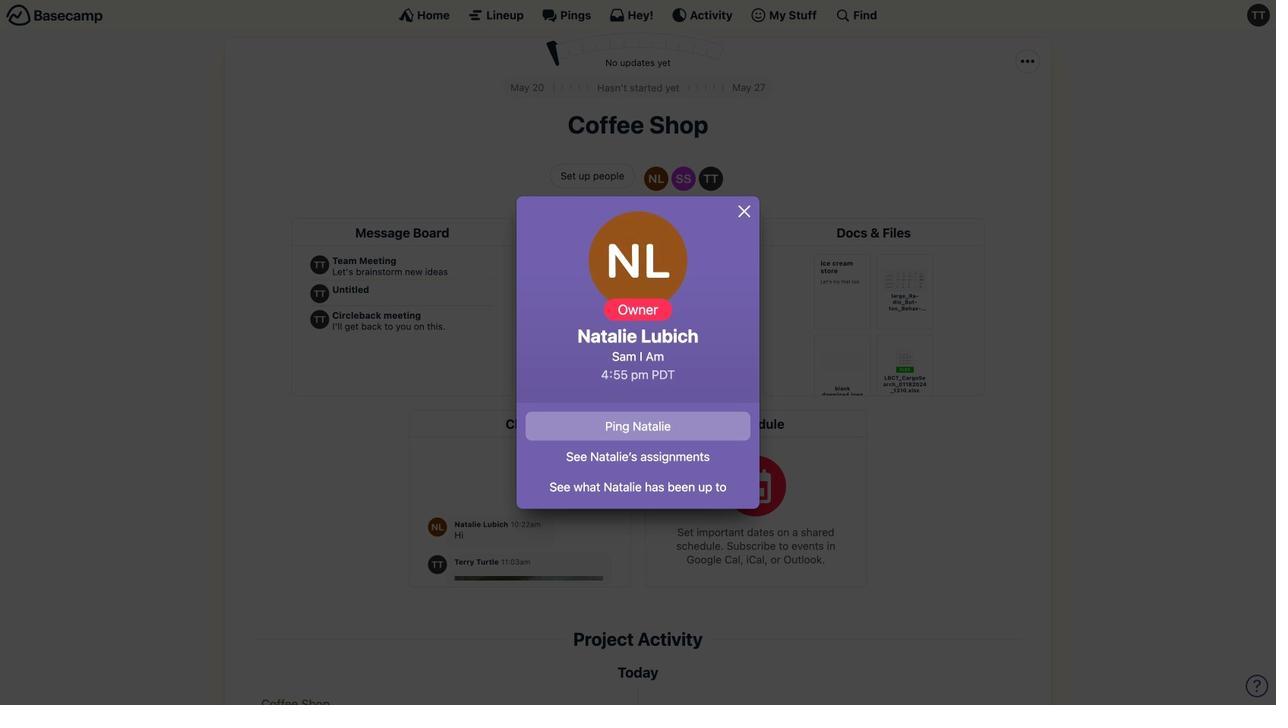 Task type: locate. For each thing, give the bounding box(es) containing it.
0 vertical spatial terry turtle image
[[1248, 4, 1271, 27]]

terry turtle image
[[1248, 4, 1271, 27], [699, 167, 723, 191]]

sarah silvers image
[[672, 167, 696, 191]]

natalie lubich image
[[644, 167, 669, 191], [589, 212, 688, 310], [589, 212, 688, 310]]

people on this project element
[[641, 164, 726, 203]]

terry turtle image inside people on this project element
[[699, 167, 723, 191]]

1 vertical spatial terry turtle image
[[699, 167, 723, 191]]

0 horizontal spatial terry turtle image
[[699, 167, 723, 191]]

main element
[[0, 0, 1277, 30]]



Task type: describe. For each thing, give the bounding box(es) containing it.
1 horizontal spatial terry turtle image
[[1248, 4, 1271, 27]]

keyboard shortcut: ⌘ + / image
[[835, 8, 851, 23]]

switch accounts image
[[6, 4, 103, 27]]



Task type: vqa. For each thing, say whether or not it's contained in the screenshot.
Activity link
no



